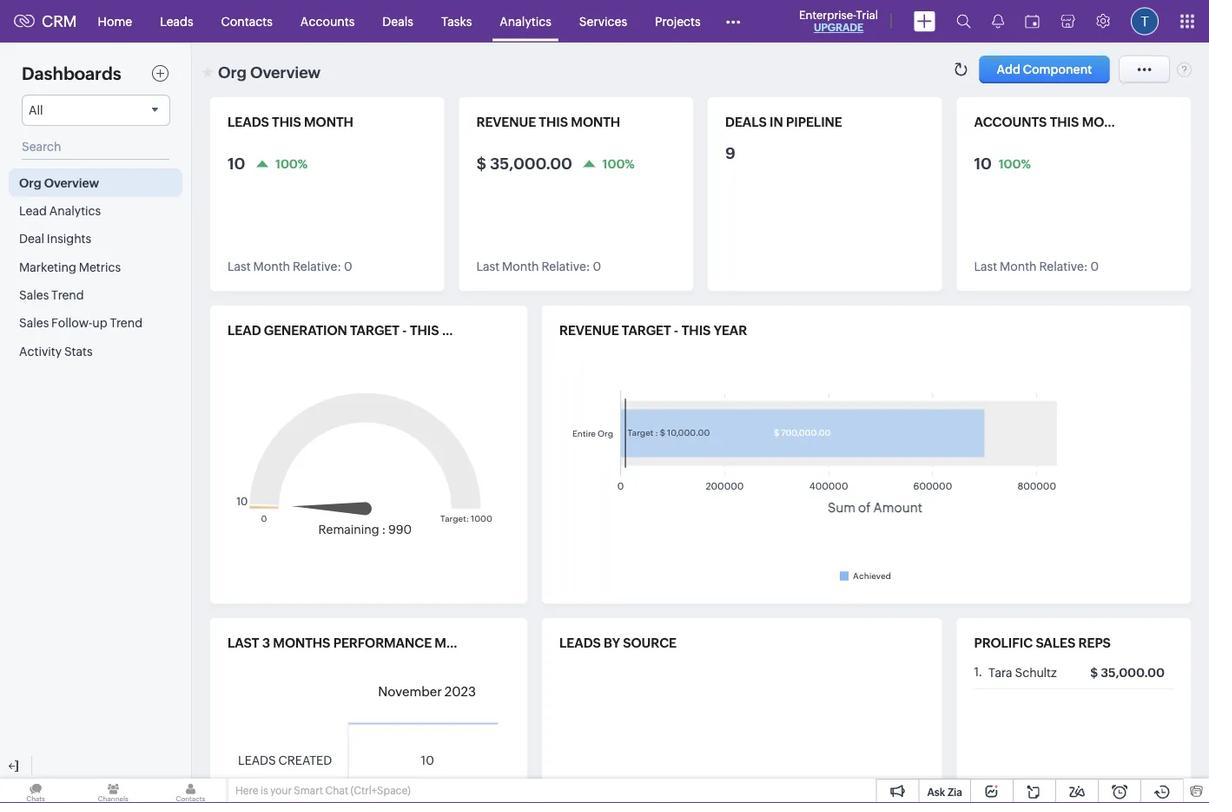 Task type: vqa. For each thing, say whether or not it's contained in the screenshot.
"November 2023"
yes



Task type: locate. For each thing, give the bounding box(es) containing it.
Other Modules field
[[715, 7, 752, 35]]

3 last from the left
[[974, 260, 997, 274]]

1 vertical spatial $ 35,000.00
[[1090, 666, 1165, 680]]

this for accounts
[[1050, 115, 1079, 130]]

chat
[[325, 785, 348, 797]]

All field
[[22, 95, 170, 126]]

100% down accounts
[[999, 157, 1031, 170]]

$
[[476, 155, 486, 172], [1090, 666, 1098, 680]]

signals image
[[992, 14, 1004, 29]]

2 100% from the left
[[602, 157, 635, 170]]

10 down the november 2023
[[421, 754, 434, 768]]

0
[[344, 260, 352, 274], [593, 260, 601, 274], [1091, 260, 1099, 274]]

$ 35,000.00
[[476, 155, 572, 172], [1090, 666, 1165, 680]]

contacts image
[[155, 779, 226, 804]]

accounts this month
[[974, 115, 1131, 130]]

1 horizontal spatial last
[[476, 260, 500, 274]]

lead analytics
[[19, 204, 101, 218]]

1 horizontal spatial $
[[1090, 666, 1098, 680]]

1 horizontal spatial 10
[[421, 754, 434, 768]]

2 month from the left
[[502, 260, 539, 274]]

calendar image
[[1025, 14, 1040, 28]]

overview
[[250, 63, 321, 81], [44, 176, 99, 190]]

1 vertical spatial sales
[[19, 316, 49, 330]]

0 horizontal spatial year
[[442, 323, 476, 338]]

org overview up lead analytics
[[19, 176, 99, 190]]

crm
[[42, 12, 77, 30]]

$ down "reps"
[[1090, 666, 1098, 680]]

1 month from the left
[[253, 260, 290, 274]]

analytics up insights
[[49, 204, 101, 218]]

1 vertical spatial org
[[19, 176, 41, 190]]

2 target from the left
[[622, 323, 671, 338]]

leads
[[160, 14, 193, 28]]

insights
[[47, 232, 91, 246]]

sales inside 'link'
[[19, 316, 49, 330]]

marketing metrics link
[[9, 253, 182, 281]]

2 vertical spatial leads
[[238, 753, 276, 767]]

10 100%
[[974, 155, 1031, 172]]

1 horizontal spatial analytics
[[500, 14, 551, 28]]

follow-
[[51, 316, 92, 330]]

None button
[[979, 56, 1110, 83]]

analytics
[[500, 14, 551, 28], [49, 204, 101, 218]]

org up lead
[[19, 176, 41, 190]]

2 horizontal spatial month
[[1082, 115, 1131, 130]]

create menu image
[[914, 11, 936, 32]]

home link
[[84, 0, 146, 42]]

target
[[350, 323, 399, 338], [622, 323, 671, 338]]

2 horizontal spatial 10
[[974, 155, 992, 172]]

trend right up
[[110, 316, 142, 330]]

-
[[402, 323, 407, 338], [674, 323, 679, 338]]

2 horizontal spatial relative:
[[1039, 260, 1088, 274]]

0 for $ 35,000.00
[[593, 260, 601, 274]]

0 horizontal spatial target
[[350, 323, 399, 338]]

1 vertical spatial overview
[[44, 176, 99, 190]]

1 horizontal spatial trend
[[110, 316, 142, 330]]

1 horizontal spatial 0
[[593, 260, 601, 274]]

sales follow-up trend link
[[9, 309, 182, 337]]

0 horizontal spatial org overview
[[19, 176, 99, 190]]

revenue for revenue this month
[[476, 115, 536, 130]]

1 vertical spatial 35,000.00
[[1101, 666, 1165, 680]]

100% down leads this month
[[275, 157, 308, 170]]

10 down leads this month
[[228, 155, 245, 172]]

1 horizontal spatial -
[[674, 323, 679, 338]]

ask zia
[[927, 787, 962, 798]]

1 last month relative: 0 from the left
[[228, 260, 352, 274]]

this for leads
[[272, 115, 301, 130]]

1 horizontal spatial 35,000.00
[[1101, 666, 1165, 680]]

2 year from the left
[[714, 323, 747, 338]]

1 vertical spatial leads
[[559, 636, 601, 651]]

overview up leads this month
[[250, 63, 321, 81]]

0 vertical spatial sales
[[19, 288, 49, 302]]

chats image
[[0, 779, 71, 804]]

1 100% from the left
[[275, 157, 308, 170]]

relative: for $ 35,000.00
[[542, 260, 590, 274]]

1 horizontal spatial year
[[714, 323, 747, 338]]

10
[[228, 155, 245, 172], [974, 155, 992, 172], [421, 754, 434, 768]]

november 2023
[[378, 685, 476, 700]]

(ctrl+space)
[[351, 785, 411, 797]]

analytics inside 'link'
[[500, 14, 551, 28]]

revenue for revenue target - this year
[[559, 323, 619, 338]]

revenue
[[476, 115, 536, 130], [559, 323, 619, 338]]

deals
[[382, 14, 413, 28]]

1 horizontal spatial org overview
[[218, 63, 321, 81]]

channels image
[[77, 779, 149, 804]]

1. tara schultz
[[974, 666, 1057, 680]]

100%
[[275, 157, 308, 170], [602, 157, 635, 170], [999, 157, 1031, 170]]

1 month from the left
[[304, 115, 353, 130]]

100% inside 10 100%
[[999, 157, 1031, 170]]

2 horizontal spatial last month relative: 0
[[974, 260, 1099, 274]]

1 target from the left
[[350, 323, 399, 338]]

1 year from the left
[[442, 323, 476, 338]]

last 3 months performance monitor
[[228, 636, 497, 651]]

sales down the marketing
[[19, 288, 49, 302]]

1 vertical spatial revenue
[[559, 323, 619, 338]]

1 horizontal spatial overview
[[250, 63, 321, 81]]

profile element
[[1121, 0, 1169, 42]]

sales
[[19, 288, 49, 302], [19, 316, 49, 330]]

1 relative: from the left
[[293, 260, 341, 274]]

0 horizontal spatial -
[[402, 323, 407, 338]]

2 horizontal spatial 0
[[1091, 260, 1099, 274]]

org down the contacts
[[218, 63, 247, 81]]

100% down revenue this month
[[602, 157, 635, 170]]

2 relative: from the left
[[542, 260, 590, 274]]

0 vertical spatial org
[[218, 63, 247, 81]]

year
[[442, 323, 476, 338], [714, 323, 747, 338]]

upgrade
[[814, 22, 864, 33]]

0 horizontal spatial trend
[[51, 288, 84, 302]]

0 horizontal spatial 0
[[344, 260, 352, 274]]

lead
[[19, 204, 47, 218]]

0 horizontal spatial month
[[304, 115, 353, 130]]

leads
[[228, 115, 269, 130], [559, 636, 601, 651], [238, 753, 276, 767]]

0 horizontal spatial last
[[228, 260, 251, 274]]

0 horizontal spatial revenue
[[476, 115, 536, 130]]

2 sales from the top
[[19, 316, 49, 330]]

1 sales from the top
[[19, 288, 49, 302]]

overview up lead analytics
[[44, 176, 99, 190]]

0 vertical spatial 35,000.00
[[490, 155, 572, 172]]

last month relative: 0
[[228, 260, 352, 274], [476, 260, 601, 274], [974, 260, 1099, 274]]

0 horizontal spatial relative:
[[293, 260, 341, 274]]

crm link
[[14, 12, 77, 30]]

2 horizontal spatial month
[[1000, 260, 1037, 274]]

$ 35,000.00 down "reps"
[[1090, 666, 1165, 680]]

1 horizontal spatial month
[[502, 260, 539, 274]]

0 vertical spatial leads
[[228, 115, 269, 130]]

1 horizontal spatial 100%
[[602, 157, 635, 170]]

source
[[623, 636, 677, 651]]

profile image
[[1131, 7, 1159, 35]]

1 vertical spatial analytics
[[49, 204, 101, 218]]

$ down revenue this month
[[476, 155, 486, 172]]

stats
[[64, 344, 93, 358]]

month for $ 35,000.00
[[571, 115, 620, 130]]

0 horizontal spatial analytics
[[49, 204, 101, 218]]

1 horizontal spatial revenue
[[559, 323, 619, 338]]

deals link
[[369, 0, 427, 42]]

0 horizontal spatial 10
[[228, 155, 245, 172]]

$ 35,000.00 down revenue this month
[[476, 155, 572, 172]]

1 vertical spatial org overview
[[19, 176, 99, 190]]

1 horizontal spatial month
[[571, 115, 620, 130]]

35,000.00 down revenue this month
[[490, 155, 572, 172]]

sales up activity
[[19, 316, 49, 330]]

relative:
[[293, 260, 341, 274], [542, 260, 590, 274], [1039, 260, 1088, 274]]

accounts
[[300, 14, 355, 28]]

1 horizontal spatial last month relative: 0
[[476, 260, 601, 274]]

2 last from the left
[[476, 260, 500, 274]]

3 relative: from the left
[[1039, 260, 1088, 274]]

here is your smart chat (ctrl+space)
[[235, 785, 411, 797]]

2 horizontal spatial 100%
[[999, 157, 1031, 170]]

0 vertical spatial analytics
[[500, 14, 551, 28]]

1.
[[974, 666, 982, 679]]

1 horizontal spatial org
[[218, 63, 247, 81]]

0 vertical spatial trend
[[51, 288, 84, 302]]

enterprise-
[[799, 8, 856, 21]]

35,000.00 down "reps"
[[1101, 666, 1165, 680]]

3 100% from the left
[[999, 157, 1031, 170]]

3 month from the left
[[1000, 260, 1037, 274]]

here
[[235, 785, 258, 797]]

analytics right tasks
[[500, 14, 551, 28]]

last
[[228, 260, 251, 274], [476, 260, 500, 274], [974, 260, 997, 274]]

this for revenue
[[539, 115, 568, 130]]

0 horizontal spatial last month relative: 0
[[228, 260, 352, 274]]

org overview up leads this month
[[218, 63, 321, 81]]

enterprise-trial upgrade
[[799, 8, 878, 33]]

2 month from the left
[[571, 115, 620, 130]]

all
[[29, 103, 43, 117]]

dashboards
[[22, 64, 121, 84]]

2 last month relative: 0 from the left
[[476, 260, 601, 274]]

create menu element
[[903, 0, 946, 42]]

activity
[[19, 344, 62, 358]]

sales
[[1036, 636, 1076, 651]]

1 0 from the left
[[344, 260, 352, 274]]

sales for sales trend
[[19, 288, 49, 302]]

trend inside 'link'
[[110, 316, 142, 330]]

0 horizontal spatial month
[[253, 260, 290, 274]]

deal
[[19, 232, 44, 246]]

0 horizontal spatial 35,000.00
[[490, 155, 572, 172]]

0 vertical spatial revenue
[[476, 115, 536, 130]]

0 horizontal spatial 100%
[[275, 157, 308, 170]]

0 vertical spatial $ 35,000.00
[[476, 155, 572, 172]]

10 down accounts
[[974, 155, 992, 172]]

1 vertical spatial trend
[[110, 316, 142, 330]]

zia
[[948, 787, 962, 798]]

created
[[278, 753, 332, 767]]

relative: for 10
[[293, 260, 341, 274]]

trend down marketing metrics in the top left of the page
[[51, 288, 84, 302]]

1 horizontal spatial target
[[622, 323, 671, 338]]

last month relative: 0 for 10
[[228, 260, 352, 274]]

1 last from the left
[[228, 260, 251, 274]]

0 vertical spatial $
[[476, 155, 486, 172]]

deals in pipeline
[[725, 115, 842, 130]]

trend
[[51, 288, 84, 302], [110, 316, 142, 330]]

1 vertical spatial $
[[1090, 666, 1098, 680]]

1 horizontal spatial relative:
[[542, 260, 590, 274]]

0 horizontal spatial org
[[19, 176, 41, 190]]

3 month from the left
[[1082, 115, 1131, 130]]

help image
[[1177, 62, 1192, 77]]

2 0 from the left
[[593, 260, 601, 274]]

org
[[218, 63, 247, 81], [19, 176, 41, 190]]

0 horizontal spatial $ 35,000.00
[[476, 155, 572, 172]]

signals element
[[982, 0, 1015, 43]]

tara
[[989, 666, 1013, 680]]

2 horizontal spatial last
[[974, 260, 997, 274]]



Task type: describe. For each thing, give the bounding box(es) containing it.
monitor
[[435, 636, 497, 651]]

lead analytics link
[[9, 197, 182, 225]]

activity stats link
[[9, 337, 182, 365]]

sales trend
[[19, 288, 84, 302]]

performance
[[333, 636, 432, 651]]

projects link
[[641, 0, 715, 42]]

revenue this month
[[476, 115, 620, 130]]

3 0 from the left
[[1091, 260, 1099, 274]]

schultz
[[1015, 666, 1057, 680]]

0 for 10
[[344, 260, 352, 274]]

marketing metrics
[[19, 260, 121, 274]]

leads for leads this month
[[228, 115, 269, 130]]

100% for 10
[[275, 157, 308, 170]]

0 vertical spatial org overview
[[218, 63, 321, 81]]

ask
[[927, 787, 945, 798]]

sales for sales follow-up trend
[[19, 316, 49, 330]]

revenue target - this year
[[559, 323, 747, 338]]

marketing
[[19, 260, 76, 274]]

100% for $ 35,000.00
[[602, 157, 635, 170]]

your
[[270, 785, 292, 797]]

month for 10
[[304, 115, 353, 130]]

2023
[[445, 685, 476, 700]]

prolific sales reps
[[974, 636, 1111, 651]]

sales trend link
[[9, 281, 182, 309]]

achieved
[[853, 571, 891, 581]]

in
[[770, 115, 783, 130]]

sales follow-up trend
[[19, 316, 142, 330]]

pipeline
[[786, 115, 842, 130]]

last for $ 35,000.00
[[476, 260, 500, 274]]

search element
[[946, 0, 982, 43]]

november
[[378, 685, 442, 700]]

month for $ 35,000.00
[[502, 260, 539, 274]]

generation
[[264, 323, 347, 338]]

last for 10
[[228, 260, 251, 274]]

1 - from the left
[[402, 323, 407, 338]]

services link
[[565, 0, 641, 42]]

Search text field
[[22, 135, 169, 160]]

home
[[98, 14, 132, 28]]

leads for leads created
[[238, 753, 276, 767]]

last
[[228, 636, 259, 651]]

month for 10
[[253, 260, 290, 274]]

0 horizontal spatial overview
[[44, 176, 99, 190]]

deal insights link
[[9, 225, 182, 253]]

reps
[[1078, 636, 1111, 651]]

accounts link
[[287, 0, 369, 42]]

activity stats
[[19, 344, 93, 358]]

analytics link
[[486, 0, 565, 42]]

leads this month
[[228, 115, 353, 130]]

services
[[579, 14, 627, 28]]

leads created
[[238, 753, 332, 767]]

0 vertical spatial overview
[[250, 63, 321, 81]]

9
[[725, 144, 736, 162]]

by
[[604, 636, 620, 651]]

months
[[273, 636, 330, 651]]

leads for leads by source
[[559, 636, 601, 651]]

tasks link
[[427, 0, 486, 42]]

2 - from the left
[[674, 323, 679, 338]]

smart
[[294, 785, 323, 797]]

3
[[262, 636, 270, 651]]

leads link
[[146, 0, 207, 42]]

0 horizontal spatial $
[[476, 155, 486, 172]]

contacts
[[221, 14, 273, 28]]

is
[[261, 785, 268, 797]]

1 horizontal spatial $ 35,000.00
[[1090, 666, 1165, 680]]

trial
[[856, 8, 878, 21]]

last month relative: 0 for $ 35,000.00
[[476, 260, 601, 274]]

search image
[[956, 14, 971, 29]]

contacts link
[[207, 0, 287, 42]]

lead
[[228, 323, 261, 338]]

leads by source
[[559, 636, 677, 651]]

prolific
[[974, 636, 1033, 651]]

metrics
[[79, 260, 121, 274]]

up
[[92, 316, 107, 330]]

tasks
[[441, 14, 472, 28]]

3 last month relative: 0 from the left
[[974, 260, 1099, 274]]

projects
[[655, 14, 701, 28]]

deals
[[725, 115, 767, 130]]

accounts
[[974, 115, 1047, 130]]

org overview link
[[9, 169, 182, 197]]

deal insights
[[19, 232, 91, 246]]

lead generation target - this year
[[228, 323, 476, 338]]



